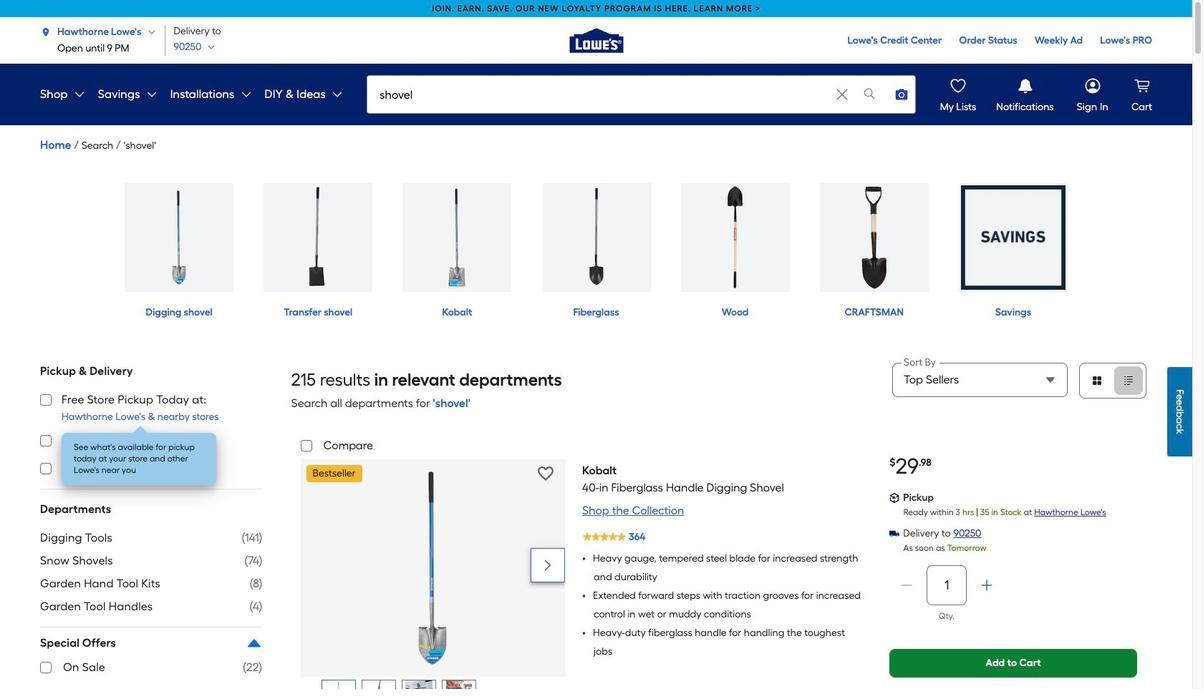 Task type: describe. For each thing, give the bounding box(es) containing it.
departments element
[[40, 501, 263, 519]]

5 stars image
[[582, 527, 646, 547]]

lowe's home improvement logo image
[[560, 3, 632, 75]]

chevron right image
[[541, 559, 555, 573]]

pickup image
[[890, 493, 900, 504]]

actual price $29.98 element
[[890, 454, 932, 480]]

truck filled image
[[890, 529, 900, 539]]

4 shovel image from the left
[[542, 183, 651, 292]]

2 vertical spatial chevron down image
[[235, 89, 252, 100]]

lowe's home improvement lists image
[[948, 76, 968, 96]]

location filled image
[[40, 26, 52, 38]]

heart outline image
[[538, 466, 553, 482]]

kobalt prl-f-k34710 40-in fiberglass handle digging shovel image
[[325, 681, 353, 690]]

lowe's home improvement account image
[[1083, 76, 1103, 96]]

2 shovel image from the left
[[264, 183, 373, 292]]

1 chevron down image from the left
[[68, 89, 85, 100]]

camera image
[[895, 87, 909, 102]]

6 shovel image from the left
[[820, 183, 929, 292]]

savings image
[[959, 183, 1068, 292]]

plus image
[[980, 579, 994, 593]]

5 shovel image from the left
[[681, 183, 790, 292]]



Task type: vqa. For each thing, say whether or not it's contained in the screenshot.
leftmost Home
no



Task type: locate. For each thing, give the bounding box(es) containing it.
2 horizontal spatial chevron down image
[[235, 89, 252, 100]]

lowe's home improvement cart image
[[1132, 76, 1152, 96]]

grid view filled image
[[1092, 375, 1103, 387]]

None search field
[[367, 75, 916, 127]]

shovel image
[[125, 183, 234, 292], [264, 183, 373, 292], [403, 183, 512, 292], [542, 183, 651, 292], [681, 183, 790, 292], [820, 183, 929, 292]]

1 shovel image from the left
[[125, 183, 234, 292]]

search element
[[82, 138, 113, 155]]

1 horizontal spatial chevron down image
[[140, 89, 157, 100]]

list view image
[[1123, 375, 1135, 387]]

kobalt prl-f-k34710 shovel-spade - view #2 image
[[366, 681, 393, 690]]

search image
[[863, 86, 877, 101]]

2 horizontal spatial chevron down image
[[326, 89, 343, 100]]

kobalt prl-f-k34710 shovel-spade - view #4 image
[[446, 681, 473, 690]]

triangle up image
[[245, 635, 263, 653]]

1 vertical spatial chevron down image
[[202, 43, 216, 52]]

shovel element
[[124, 138, 156, 155]]

Search Query text field
[[368, 76, 831, 113]]

2 chevron down image from the left
[[140, 89, 157, 100]]

0 vertical spatial chevron down image
[[141, 28, 156, 36]]

kobalt prl-f-k34710 shovel-spade - view #3 image
[[406, 681, 433, 690]]

chevron down image
[[141, 28, 156, 36], [202, 43, 216, 52], [235, 89, 252, 100]]

1 horizontal spatial chevron down image
[[202, 43, 216, 52]]

lowe's home improvement notification center image
[[1015, 76, 1035, 96]]

Stepper number input field with increment and decrement buttons number field
[[927, 574, 967, 597]]

chevron down image
[[68, 89, 85, 100], [140, 89, 157, 100], [326, 89, 343, 100]]

0 horizontal spatial chevron down image
[[68, 89, 85, 100]]

clear element
[[833, 76, 853, 113]]

3 shovel image from the left
[[403, 183, 512, 292]]

clear image
[[835, 87, 850, 102]]

minus image
[[900, 579, 914, 593]]

3 chevron down image from the left
[[326, 89, 343, 100]]

0 horizontal spatial chevron down image
[[141, 28, 156, 36]]



